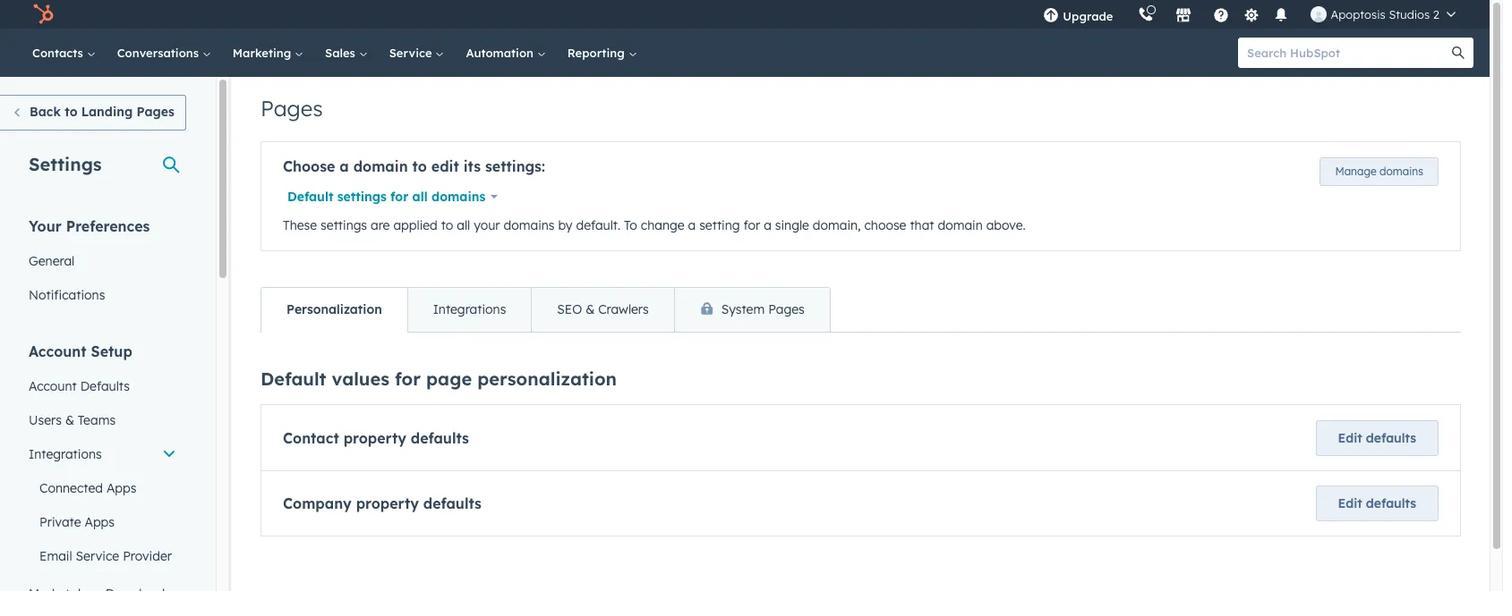 Task type: describe. For each thing, give the bounding box(es) containing it.
default.
[[576, 218, 621, 234]]

seo & crawlers
[[557, 302, 649, 318]]

contact property defaults
[[283, 430, 469, 448]]

default for default values for page personalization
[[261, 368, 326, 390]]

search image
[[1453, 47, 1465, 59]]

connected apps
[[39, 481, 137, 497]]

general
[[29, 253, 75, 270]]

default values for page personalization
[[261, 368, 617, 390]]

account defaults link
[[18, 370, 187, 404]]

manage
[[1336, 165, 1377, 178]]

marketing
[[233, 46, 295, 60]]

domains inside manage domains link
[[1380, 165, 1424, 178]]

preferences
[[66, 218, 150, 236]]

system
[[722, 302, 765, 318]]

contact
[[283, 430, 339, 448]]

integrations inside account setup element
[[29, 447, 102, 463]]

help image
[[1214, 8, 1230, 24]]

settings for these
[[321, 218, 367, 234]]

provider
[[123, 549, 172, 565]]

notifications button
[[1267, 0, 1297, 29]]

email
[[39, 549, 72, 565]]

notifications link
[[18, 279, 187, 313]]

connected apps link
[[18, 472, 187, 506]]

that
[[910, 218, 935, 234]]

apoptosis studios 2
[[1331, 7, 1440, 21]]

your preferences
[[29, 218, 150, 236]]

edit defaults button for company property defaults
[[1316, 486, 1439, 522]]

settings image
[[1244, 8, 1260, 24]]

above.
[[987, 218, 1026, 234]]

& for crawlers
[[586, 302, 595, 318]]

domain,
[[813, 218, 861, 234]]

account for account defaults
[[29, 379, 77, 395]]

conversations link
[[106, 29, 222, 77]]

1 vertical spatial to
[[412, 158, 427, 176]]

service link
[[379, 29, 455, 77]]

upgrade
[[1063, 9, 1114, 23]]

1 horizontal spatial integrations button
[[407, 288, 531, 332]]

2 horizontal spatial a
[[764, 218, 772, 234]]

personalization
[[287, 302, 382, 318]]

account setup element
[[18, 342, 187, 592]]

these
[[283, 218, 317, 234]]

studios
[[1389, 7, 1430, 21]]

sales link
[[314, 29, 379, 77]]

upgrade image
[[1044, 8, 1060, 24]]

change
[[641, 218, 685, 234]]

back to landing pages link
[[0, 95, 186, 131]]

hubspot image
[[32, 4, 54, 25]]

apoptosis
[[1331, 7, 1386, 21]]

values
[[332, 368, 390, 390]]

your
[[474, 218, 500, 234]]

users & teams link
[[18, 404, 187, 438]]

apps for private apps
[[85, 515, 115, 531]]

choose
[[283, 158, 335, 176]]

for for domains
[[391, 189, 409, 205]]

1 vertical spatial integrations button
[[18, 438, 187, 472]]

general link
[[18, 244, 187, 279]]

search button
[[1444, 38, 1474, 68]]

help button
[[1207, 0, 1237, 29]]

navigation containing personalization
[[261, 287, 831, 333]]

notifications
[[29, 287, 105, 304]]

1 vertical spatial for
[[744, 218, 761, 234]]

choose
[[865, 218, 907, 234]]

applied
[[393, 218, 438, 234]]

your
[[29, 218, 62, 236]]

conversations
[[117, 46, 202, 60]]

defaults
[[80, 379, 130, 395]]

setting
[[700, 218, 740, 234]]

automation
[[466, 46, 537, 60]]

edit for company property defaults
[[1338, 496, 1363, 512]]

settings:
[[485, 158, 545, 176]]

connected
[[39, 481, 103, 497]]

are
[[371, 218, 390, 234]]

0 vertical spatial integrations
[[433, 302, 506, 318]]

default for default settings for all domains
[[287, 189, 334, 205]]

company property defaults
[[283, 495, 482, 513]]

edit
[[431, 158, 459, 176]]

property for company
[[356, 495, 419, 513]]

Search HubSpot search field
[[1238, 38, 1458, 68]]

crawlers
[[598, 302, 649, 318]]

settings
[[29, 153, 102, 176]]

its
[[464, 158, 481, 176]]

account for account setup
[[29, 343, 87, 361]]

settings for default
[[337, 189, 387, 205]]

2 horizontal spatial to
[[441, 218, 453, 234]]

pages inside system pages "button"
[[768, 302, 805, 318]]

1 horizontal spatial domains
[[504, 218, 555, 234]]

apoptosis studios 2 button
[[1301, 0, 1467, 29]]



Task type: vqa. For each thing, say whether or not it's contained in the screenshot.
the bottom Service
yes



Task type: locate. For each thing, give the bounding box(es) containing it.
0 vertical spatial all
[[412, 189, 428, 205]]

0 vertical spatial domains
[[1380, 165, 1424, 178]]

page
[[426, 368, 472, 390]]

property down values on the bottom of page
[[344, 430, 407, 448]]

0 vertical spatial settings
[[337, 189, 387, 205]]

0 horizontal spatial service
[[76, 549, 119, 565]]

1 vertical spatial edit
[[1338, 496, 1363, 512]]

1 edit defaults button from the top
[[1316, 421, 1439, 457]]

domains down edit on the top of the page
[[432, 189, 486, 205]]

service right the sales link
[[389, 46, 436, 60]]

0 vertical spatial property
[[344, 430, 407, 448]]

marketplaces button
[[1165, 0, 1203, 29]]

0 horizontal spatial a
[[340, 158, 349, 176]]

a right choose
[[340, 158, 349, 176]]

by
[[558, 218, 573, 234]]

1 horizontal spatial domain
[[938, 218, 983, 234]]

0 vertical spatial &
[[586, 302, 595, 318]]

1 horizontal spatial to
[[412, 158, 427, 176]]

to right applied
[[441, 218, 453, 234]]

0 vertical spatial edit defaults button
[[1316, 421, 1439, 457]]

1 vertical spatial default
[[261, 368, 326, 390]]

2 account from the top
[[29, 379, 77, 395]]

pages
[[261, 95, 323, 122], [137, 104, 175, 120], [768, 302, 805, 318]]

1 edit from the top
[[1338, 431, 1363, 447]]

marketplaces image
[[1176, 8, 1192, 24]]

1 vertical spatial &
[[65, 413, 74, 429]]

for
[[391, 189, 409, 205], [744, 218, 761, 234], [395, 368, 421, 390]]

contacts link
[[21, 29, 106, 77]]

pages down marketing link
[[261, 95, 323, 122]]

2 edit defaults from the top
[[1338, 496, 1417, 512]]

all
[[412, 189, 428, 205], [457, 218, 470, 234]]

& right seo
[[586, 302, 595, 318]]

to right back
[[65, 104, 77, 120]]

domains inside default settings for all domains popup button
[[432, 189, 486, 205]]

a left single
[[764, 218, 772, 234]]

settings left are
[[321, 218, 367, 234]]

edit defaults for company property defaults
[[1338, 496, 1417, 512]]

menu
[[1031, 0, 1469, 29]]

edit defaults button for contact property defaults
[[1316, 421, 1439, 457]]

single
[[775, 218, 809, 234]]

landing
[[81, 104, 133, 120]]

integrations up page
[[433, 302, 506, 318]]

pages inside back to landing pages link
[[137, 104, 175, 120]]

1 horizontal spatial service
[[389, 46, 436, 60]]

2 edit defaults button from the top
[[1316, 486, 1439, 522]]

manage domains
[[1336, 165, 1424, 178]]

1 vertical spatial all
[[457, 218, 470, 234]]

settings link
[[1241, 5, 1263, 24]]

defaults
[[411, 430, 469, 448], [1366, 431, 1417, 447], [423, 495, 482, 513], [1366, 496, 1417, 512]]

users
[[29, 413, 62, 429]]

account setup
[[29, 343, 132, 361]]

2 edit from the top
[[1338, 496, 1363, 512]]

account up users
[[29, 379, 77, 395]]

email service provider
[[39, 549, 172, 565]]

private apps link
[[18, 506, 187, 540]]

2 vertical spatial domains
[[504, 218, 555, 234]]

1 horizontal spatial integrations
[[433, 302, 506, 318]]

1 vertical spatial property
[[356, 495, 419, 513]]

2
[[1434, 7, 1440, 21]]

property down contact property defaults
[[356, 495, 419, 513]]

0 horizontal spatial pages
[[137, 104, 175, 120]]

0 vertical spatial edit
[[1338, 431, 1363, 447]]

calling icon image
[[1139, 7, 1155, 23]]

edit defaults for contact property defaults
[[1338, 431, 1417, 447]]

seo
[[557, 302, 582, 318]]

integrations button up page
[[407, 288, 531, 332]]

1 vertical spatial service
[[76, 549, 119, 565]]

personalization button
[[261, 288, 407, 332]]

all up applied
[[412, 189, 428, 205]]

& inside 'link'
[[65, 413, 74, 429]]

service
[[389, 46, 436, 60], [76, 549, 119, 565]]

domain
[[353, 158, 408, 176], [938, 218, 983, 234]]

& right users
[[65, 413, 74, 429]]

0 horizontal spatial domains
[[432, 189, 486, 205]]

calling icon button
[[1131, 3, 1162, 26]]

domains right manage
[[1380, 165, 1424, 178]]

your preferences element
[[18, 217, 187, 313]]

0 vertical spatial integrations button
[[407, 288, 531, 332]]

apps up private apps link
[[106, 481, 137, 497]]

account up the account defaults
[[29, 343, 87, 361]]

0 vertical spatial default
[[287, 189, 334, 205]]

private apps
[[39, 515, 115, 531]]

0 vertical spatial account
[[29, 343, 87, 361]]

default up contact
[[261, 368, 326, 390]]

to inside back to landing pages link
[[65, 104, 77, 120]]

& inside button
[[586, 302, 595, 318]]

settings inside popup button
[[337, 189, 387, 205]]

system pages
[[722, 302, 805, 318]]

integrations
[[433, 302, 506, 318], [29, 447, 102, 463]]

private
[[39, 515, 81, 531]]

0 vertical spatial to
[[65, 104, 77, 120]]

account
[[29, 343, 87, 361], [29, 379, 77, 395]]

integrations button down 'teams'
[[18, 438, 187, 472]]

email service provider link
[[18, 540, 187, 574]]

personalization
[[478, 368, 617, 390]]

1 vertical spatial apps
[[85, 515, 115, 531]]

tara schultz image
[[1311, 6, 1328, 22]]

property
[[344, 430, 407, 448], [356, 495, 419, 513]]

0 horizontal spatial domain
[[353, 158, 408, 176]]

settings
[[337, 189, 387, 205], [321, 218, 367, 234]]

integrations up connected
[[29, 447, 102, 463]]

automation link
[[455, 29, 557, 77]]

&
[[586, 302, 595, 318], [65, 413, 74, 429]]

all left your
[[457, 218, 470, 234]]

edit for contact property defaults
[[1338, 431, 1363, 447]]

apps for connected apps
[[106, 481, 137, 497]]

0 horizontal spatial &
[[65, 413, 74, 429]]

2 vertical spatial to
[[441, 218, 453, 234]]

menu containing apoptosis studios 2
[[1031, 0, 1469, 29]]

edit
[[1338, 431, 1363, 447], [1338, 496, 1363, 512]]

1 vertical spatial settings
[[321, 218, 367, 234]]

0 vertical spatial service
[[389, 46, 436, 60]]

0 vertical spatial edit defaults
[[1338, 431, 1417, 447]]

0 horizontal spatial to
[[65, 104, 77, 120]]

domains left by
[[504, 218, 555, 234]]

account defaults
[[29, 379, 130, 395]]

2 horizontal spatial pages
[[768, 302, 805, 318]]

manage domains link
[[1320, 158, 1439, 186]]

all inside popup button
[[412, 189, 428, 205]]

0 vertical spatial apps
[[106, 481, 137, 497]]

hubspot link
[[21, 4, 67, 25]]

1 horizontal spatial pages
[[261, 95, 323, 122]]

navigation
[[261, 287, 831, 333]]

marketing link
[[222, 29, 314, 77]]

0 horizontal spatial all
[[412, 189, 428, 205]]

setup
[[91, 343, 132, 361]]

1 vertical spatial edit defaults
[[1338, 496, 1417, 512]]

users & teams
[[29, 413, 116, 429]]

1 vertical spatial account
[[29, 379, 77, 395]]

1 vertical spatial domain
[[938, 218, 983, 234]]

to left edit on the top of the page
[[412, 158, 427, 176]]

1 horizontal spatial a
[[688, 218, 696, 234]]

0 vertical spatial domain
[[353, 158, 408, 176]]

seo & crawlers button
[[531, 288, 674, 332]]

apps
[[106, 481, 137, 497], [85, 515, 115, 531]]

contacts
[[32, 46, 87, 60]]

service down private apps link
[[76, 549, 119, 565]]

reporting link
[[557, 29, 648, 77]]

for up applied
[[391, 189, 409, 205]]

& for teams
[[65, 413, 74, 429]]

1 account from the top
[[29, 343, 87, 361]]

default
[[287, 189, 334, 205], [261, 368, 326, 390]]

2 horizontal spatial domains
[[1380, 165, 1424, 178]]

menu item
[[1126, 0, 1130, 29]]

teams
[[78, 413, 116, 429]]

default settings for all domains button
[[283, 179, 510, 215]]

2 vertical spatial for
[[395, 368, 421, 390]]

system pages button
[[674, 288, 830, 332]]

sales
[[325, 46, 359, 60]]

0 horizontal spatial integrations button
[[18, 438, 187, 472]]

default inside popup button
[[287, 189, 334, 205]]

for right setting
[[744, 218, 761, 234]]

1 vertical spatial edit defaults button
[[1316, 486, 1439, 522]]

1 horizontal spatial &
[[586, 302, 595, 318]]

a left setting
[[688, 218, 696, 234]]

1 vertical spatial integrations
[[29, 447, 102, 463]]

settings up are
[[337, 189, 387, 205]]

to
[[65, 104, 77, 120], [412, 158, 427, 176], [441, 218, 453, 234]]

0 horizontal spatial integrations
[[29, 447, 102, 463]]

service inside account setup element
[[76, 549, 119, 565]]

property for contact
[[344, 430, 407, 448]]

these settings are applied to all your domains by default. to change a setting for a single domain, choose that domain above.
[[283, 218, 1026, 234]]

default settings for all domains
[[287, 189, 486, 205]]

default down choose
[[287, 189, 334, 205]]

domains
[[1380, 165, 1424, 178], [432, 189, 486, 205], [504, 218, 555, 234]]

choose a domain to edit its settings:
[[283, 158, 545, 176]]

1 vertical spatial domains
[[432, 189, 486, 205]]

back
[[30, 104, 61, 120]]

pages right landing
[[137, 104, 175, 120]]

notifications image
[[1274, 8, 1290, 24]]

1 edit defaults from the top
[[1338, 431, 1417, 447]]

apps down connected apps link
[[85, 515, 115, 531]]

pages right system
[[768, 302, 805, 318]]

company
[[283, 495, 352, 513]]

to
[[624, 218, 637, 234]]

edit defaults
[[1338, 431, 1417, 447], [1338, 496, 1417, 512]]

for for personalization
[[395, 368, 421, 390]]

domain right the that
[[938, 218, 983, 234]]

back to landing pages
[[30, 104, 175, 120]]

edit defaults button
[[1316, 421, 1439, 457], [1316, 486, 1439, 522]]

reporting
[[568, 46, 628, 60]]

domain up default settings for all domains
[[353, 158, 408, 176]]

0 vertical spatial for
[[391, 189, 409, 205]]

for left page
[[395, 368, 421, 390]]

1 horizontal spatial all
[[457, 218, 470, 234]]

for inside popup button
[[391, 189, 409, 205]]



